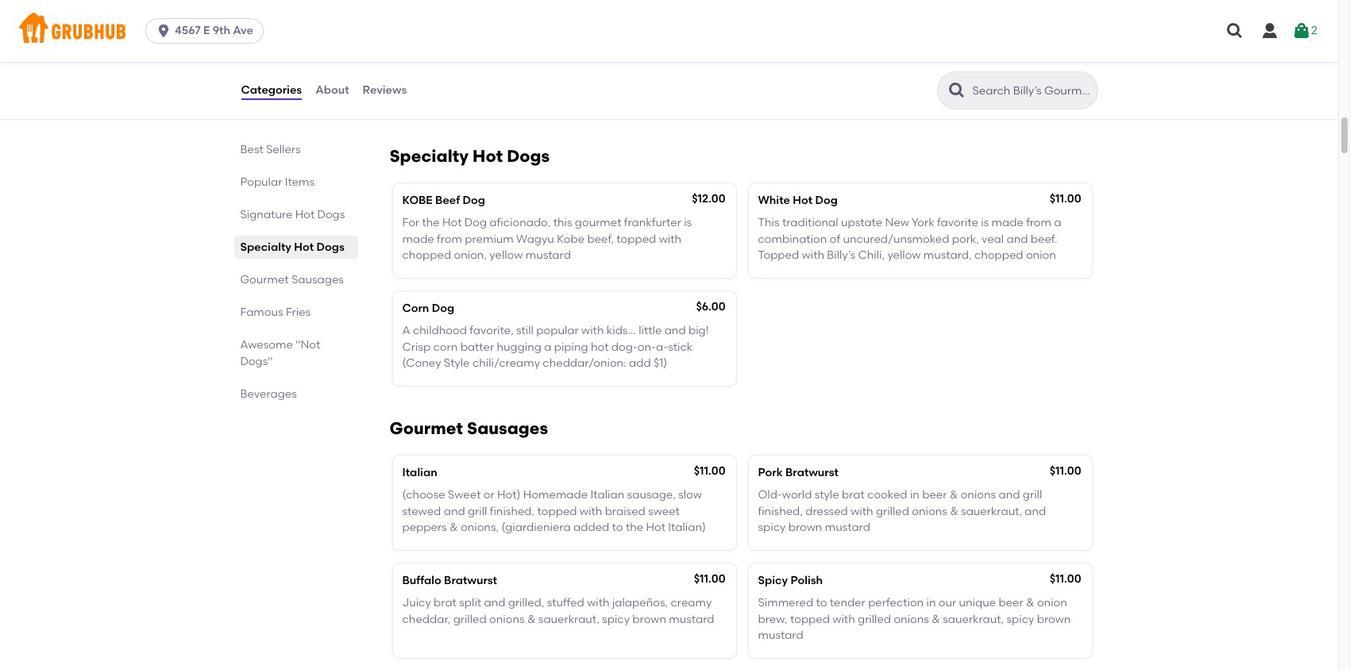 Task type: locate. For each thing, give the bounding box(es) containing it.
2 special from the left
[[1008, 51, 1047, 64]]

0 vertical spatial creamy
[[588, 51, 629, 64]]

yellow down uncured/unsmoked
[[888, 249, 921, 262]]

1 vertical spatial in
[[927, 597, 937, 611]]

to down braised
[[612, 521, 623, 535]]

with up hot
[[582, 324, 604, 338]]

specialty up kobe
[[390, 146, 469, 166]]

a
[[1055, 216, 1062, 230], [544, 341, 552, 354]]

specialty down "signature"
[[240, 241, 292, 254]]

1 vertical spatial our
[[939, 597, 957, 611]]

0 vertical spatial made
[[992, 216, 1024, 230]]

brat down buffalo bratwurst
[[434, 597, 457, 611]]

(giardieniera
[[502, 521, 571, 535]]

1 horizontal spatial beer
[[999, 597, 1024, 611]]

0 horizontal spatial gourmet
[[240, 273, 289, 287]]

cooked
[[868, 489, 908, 503]]

1 vertical spatial bratwurst
[[444, 575, 497, 588]]

style
[[815, 489, 840, 503]]

denver mile-high special dog with creamy cheddar, chopped jalapeños and zesty bbq sauce button
[[393, 18, 736, 113]]

specialty hot dogs down signature hot dogs
[[240, 241, 345, 254]]

still
[[517, 324, 534, 338]]

1 vertical spatial the
[[626, 521, 644, 535]]

0 horizontal spatial gourmet sausages
[[240, 273, 344, 287]]

hot down signature hot dogs
[[294, 241, 314, 254]]

special up search billy's gourmet hot dogs search field
[[1008, 51, 1047, 64]]

with up added
[[580, 505, 603, 519]]

italian)
[[669, 521, 706, 535]]

1 horizontal spatial specialty hot dogs
[[390, 146, 550, 166]]

2 horizontal spatial spicy
[[1007, 613, 1035, 627]]

in inside simmered to tender perfection in our unique beer & onion brew, topped with grilled onions & sauerkraut, spicy brown mustard
[[927, 597, 937, 611]]

1 horizontal spatial topped
[[617, 232, 657, 246]]

dog up 'premium'
[[465, 216, 487, 230]]

dog
[[463, 194, 485, 207], [816, 194, 838, 207], [465, 216, 487, 230], [432, 302, 455, 315]]

sausages down chili/creamy
[[467, 419, 548, 439]]

0 vertical spatial dogs
[[507, 146, 550, 166]]

with down the frankfurter
[[659, 232, 682, 246]]

0 vertical spatial from
[[1027, 216, 1052, 230]]

0 horizontal spatial cheddar,
[[403, 613, 451, 627]]

favorite
[[938, 216, 979, 230]]

zesty
[[534, 67, 561, 81]]

0 vertical spatial grill
[[1023, 489, 1043, 503]]

this traditional upstate new york favorite is made from a combination of uncured/unsmoked pork, veal and beef. topped with billy's chili, yellow mustard, chopped onion
[[759, 216, 1062, 262]]

1 horizontal spatial mustard,
[[924, 249, 972, 262]]

topped down the frankfurter
[[617, 232, 657, 246]]

gourmet up famous
[[240, 273, 289, 287]]

1 horizontal spatial specialty
[[390, 146, 469, 166]]

dog inside for the hot dog aficionado, this gourmet frankfurter is made from premium wagyu kobe beef, topped with chopped onion, yellow mustard
[[465, 216, 487, 230]]

to inside (choose sweet or hot) homemade italian sausage, slow stewed and grill finished, topped with braised sweet peppers & onions, (giardieniera added to the hot italian)
[[612, 521, 623, 535]]

spicy polish
[[759, 575, 823, 588]]

with inside juicy brat split and grilled, stuffed with jalapeños, creamy cheddar, grilled onions & sauerkraut, spicy brown mustard
[[587, 597, 610, 611]]

1 vertical spatial topped
[[538, 505, 577, 519]]

a-
[[656, 341, 669, 354]]

0 vertical spatial our
[[988, 51, 1006, 64]]

perfection
[[869, 597, 924, 611]]

1 is from the left
[[684, 216, 692, 230]]

yellow down 'premium'
[[490, 249, 523, 262]]

creamy inside denver mile-high special dog with creamy cheddar, chopped jalapeños and zesty bbq sauce
[[588, 51, 629, 64]]

1 vertical spatial specialty hot dogs
[[240, 241, 345, 254]]

spicy inside the 'old-world style brat cooked in beer & onions and grill finished, dressed with grilled onions & sauerkraut, and spicy brown mustard'
[[759, 521, 786, 535]]

1 vertical spatial beer
[[999, 597, 1024, 611]]

mustard inside juicy brat split and grilled, stuffed with jalapeños, creamy cheddar, grilled onions & sauerkraut, spicy brown mustard
[[669, 613, 715, 627]]

grilled down "split"
[[454, 613, 487, 627]]

hot down items
[[295, 208, 315, 222]]

is down $12.00
[[684, 216, 692, 230]]

0 horizontal spatial to
[[612, 521, 623, 535]]

onion up search billy's gourmet hot dogs search field
[[1038, 67, 1068, 81]]

1 vertical spatial specialty
[[240, 241, 292, 254]]

special
[[498, 51, 536, 64], [1008, 51, 1047, 64]]

1 horizontal spatial is
[[982, 216, 990, 230]]

with up the bbq
[[563, 51, 586, 64]]

chili,
[[859, 249, 885, 262]]

spicy inside juicy brat split and grilled, stuffed with jalapeños, creamy cheddar, grilled onions & sauerkraut, spicy brown mustard
[[602, 613, 630, 627]]

gourmet down (coney
[[390, 419, 463, 439]]

in right perfection
[[927, 597, 937, 611]]

chopped down for
[[403, 249, 452, 262]]

with down combination
[[802, 249, 825, 262]]

yellow
[[490, 249, 523, 262], [888, 249, 921, 262]]

dog up the childhood
[[432, 302, 455, 315]]

chopped down denver
[[403, 67, 452, 81]]

$11.00
[[1050, 192, 1082, 206], [694, 465, 726, 478], [1050, 465, 1082, 478], [694, 573, 726, 587], [1050, 573, 1082, 587]]

a up 'beef.'
[[1055, 216, 1062, 230]]

is inside this traditional upstate new york favorite is made from a combination of uncured/unsmoked pork, veal and beef. topped with billy's chili, yellow mustard, chopped onion
[[982, 216, 990, 230]]

with inside denver mile-high special dog with creamy cheddar, chopped jalapeños and zesty bbq sauce
[[563, 51, 586, 64]]

1 horizontal spatial special
[[1008, 51, 1047, 64]]

brat right style
[[842, 489, 865, 503]]

our left unique
[[939, 597, 957, 611]]

0 vertical spatial cheddar,
[[632, 51, 680, 64]]

corn dog
[[403, 302, 455, 315]]

in inside the 'old-world style brat cooked in beer & onions and grill finished, dressed with grilled onions & sauerkraut, and spicy brown mustard'
[[911, 489, 920, 503]]

split
[[460, 597, 482, 611]]

chopped down veal
[[975, 249, 1024, 262]]

add
[[629, 357, 651, 370]]

topped down homemade
[[538, 505, 577, 519]]

items
[[285, 176, 315, 189]]

grilled down perfection
[[858, 613, 892, 627]]

finished, down old-
[[759, 505, 803, 519]]

1 horizontal spatial our
[[988, 51, 1006, 64]]

0 horizontal spatial special
[[498, 51, 536, 64]]

0 vertical spatial mustard,
[[860, 67, 908, 81]]

search icon image
[[948, 81, 967, 100]]

bratwurst up "split"
[[444, 575, 497, 588]]

0 vertical spatial the
[[422, 216, 440, 230]]

onion down 'beef.'
[[1027, 249, 1057, 262]]

white hot dog
[[759, 194, 838, 207]]

veal
[[982, 232, 1005, 246]]

0 vertical spatial onion
[[1038, 67, 1068, 81]]

world
[[783, 489, 812, 503]]

0 horizontal spatial specialty hot dogs
[[240, 241, 345, 254]]

unique
[[960, 597, 997, 611]]

taking "vienna beef" back to its roots with our special remoulade, brown mustard, crispy onions, chopped onion and kosher pickle button
[[749, 18, 1092, 113]]

1 horizontal spatial gourmet
[[390, 419, 463, 439]]

hot inside for the hot dog aficionado, this gourmet frankfurter is made from premium wagyu kobe beef, topped with chopped onion, yellow mustard
[[443, 216, 462, 230]]

cheddar, inside juicy brat split and grilled, stuffed with jalapeños, creamy cheddar, grilled onions & sauerkraut, spicy brown mustard
[[403, 613, 451, 627]]

on-
[[638, 341, 657, 354]]

mustard, down "pork,"
[[924, 249, 972, 262]]

1 finished, from the left
[[490, 505, 535, 519]]

is up veal
[[982, 216, 990, 230]]

0 horizontal spatial beer
[[923, 489, 948, 503]]

0 vertical spatial gourmet sausages
[[240, 273, 344, 287]]

onion inside "taking "vienna beef" back to its roots with our special remoulade, brown mustard, crispy onions, chopped onion and kosher pickle"
[[1038, 67, 1068, 81]]

upstate
[[842, 216, 883, 230]]

1 vertical spatial made
[[403, 232, 434, 246]]

italian up braised
[[591, 489, 625, 503]]

onion inside this traditional upstate new york favorite is made from a combination of uncured/unsmoked pork, veal and beef. topped with billy's chili, yellow mustard, chopped onion
[[1027, 249, 1057, 262]]

is
[[684, 216, 692, 230], [982, 216, 990, 230]]

0 horizontal spatial yellow
[[490, 249, 523, 262]]

2 yellow from the left
[[888, 249, 921, 262]]

finished, inside the 'old-world style brat cooked in beer & onions and grill finished, dressed with grilled onions & sauerkraut, and spicy brown mustard'
[[759, 505, 803, 519]]

grilled inside the 'old-world style brat cooked in beer & onions and grill finished, dressed with grilled onions & sauerkraut, and spicy brown mustard'
[[876, 505, 910, 519]]

roots
[[933, 51, 960, 64]]

gourmet sausages down style
[[390, 419, 548, 439]]

spicy
[[759, 575, 788, 588]]

onions, up search icon at the top of page
[[945, 67, 983, 81]]

onions
[[961, 489, 997, 503], [913, 505, 948, 519], [490, 613, 525, 627], [894, 613, 930, 627]]

beer right 'cooked'
[[923, 489, 948, 503]]

grill inside the 'old-world style brat cooked in beer & onions and grill finished, dressed with grilled onions & sauerkraut, and spicy brown mustard'
[[1023, 489, 1043, 503]]

hugging
[[497, 341, 542, 354]]

0 vertical spatial onions,
[[945, 67, 983, 81]]

1 special from the left
[[498, 51, 536, 64]]

9th
[[213, 24, 230, 37]]

made
[[992, 216, 1024, 230], [403, 232, 434, 246]]

specialty hot dogs up beef
[[390, 146, 550, 166]]

from inside for the hot dog aficionado, this gourmet frankfurter is made from premium wagyu kobe beef, topped with chopped onion, yellow mustard
[[437, 232, 462, 246]]

to left tender
[[817, 597, 828, 611]]

1 horizontal spatial bratwurst
[[786, 467, 839, 480]]

categories button
[[240, 62, 303, 119]]

mustard, down the back
[[860, 67, 908, 81]]

dog-
[[612, 341, 638, 354]]

mustard, inside this traditional upstate new york favorite is made from a combination of uncured/unsmoked pork, veal and beef. topped with billy's chili, yellow mustard, chopped onion
[[924, 249, 972, 262]]

creamy up sauce
[[588, 51, 629, 64]]

the down braised
[[626, 521, 644, 535]]

this
[[554, 216, 573, 230]]

svg image
[[1226, 21, 1245, 41], [1261, 21, 1280, 41], [1293, 21, 1312, 41], [156, 23, 172, 39]]

to
[[904, 51, 915, 64], [612, 521, 623, 535], [817, 597, 828, 611]]

1 yellow from the left
[[490, 249, 523, 262]]

& inside (choose sweet or hot) homemade italian sausage, slow stewed and grill finished, topped with braised sweet peppers & onions, (giardieniera added to the hot italian)
[[450, 521, 458, 535]]

a inside a childhood favorite, still popular with kids… little and big! crisp corn batter hugging a piping hot dog-on-a-stick (coney style chili/creamy cheddar/onion: add $1)
[[544, 341, 552, 354]]

0 horizontal spatial is
[[684, 216, 692, 230]]

0 vertical spatial a
[[1055, 216, 1062, 230]]

1 horizontal spatial the
[[626, 521, 644, 535]]

0 horizontal spatial made
[[403, 232, 434, 246]]

with down 'cooked'
[[851, 505, 874, 519]]

in right 'cooked'
[[911, 489, 920, 503]]

made inside this traditional upstate new york favorite is made from a combination of uncured/unsmoked pork, veal and beef. topped with billy's chili, yellow mustard, chopped onion
[[992, 216, 1024, 230]]

sellers
[[266, 143, 301, 157]]

with inside this traditional upstate new york favorite is made from a combination of uncured/unsmoked pork, veal and beef. topped with billy's chili, yellow mustard, chopped onion
[[802, 249, 825, 262]]

1 vertical spatial dogs
[[318, 208, 345, 222]]

2 vertical spatial dogs
[[317, 241, 345, 254]]

1 horizontal spatial from
[[1027, 216, 1052, 230]]

spicy inside simmered to tender perfection in our unique beer & onion brew, topped with grilled onions & sauerkraut, spicy brown mustard
[[1007, 613, 1035, 627]]

1 horizontal spatial in
[[927, 597, 937, 611]]

kobe
[[557, 232, 585, 246]]

sausages
[[292, 273, 344, 287], [467, 419, 548, 439]]

back
[[874, 51, 902, 64]]

topped down simmered
[[791, 613, 830, 627]]

0 horizontal spatial from
[[437, 232, 462, 246]]

its
[[918, 51, 930, 64]]

grilled down 'cooked'
[[876, 505, 910, 519]]

kosher
[[783, 83, 819, 97]]

to left the its
[[904, 51, 915, 64]]

our up search billy's gourmet hot dogs search field
[[988, 51, 1006, 64]]

bratwurst up style
[[786, 467, 839, 480]]

of
[[830, 232, 841, 246]]

sauce
[[590, 67, 622, 81]]

1 vertical spatial onion
[[1027, 249, 1057, 262]]

beer inside simmered to tender perfection in our unique beer & onion brew, topped with grilled onions & sauerkraut, spicy brown mustard
[[999, 597, 1024, 611]]

0 horizontal spatial finished,
[[490, 505, 535, 519]]

0 horizontal spatial a
[[544, 341, 552, 354]]

dogs"
[[240, 355, 273, 369]]

0 horizontal spatial grill
[[468, 505, 487, 519]]

special inside denver mile-high special dog with creamy cheddar, chopped jalapeños and zesty bbq sauce
[[498, 51, 536, 64]]

0 horizontal spatial spicy
[[602, 613, 630, 627]]

0 horizontal spatial brat
[[434, 597, 457, 611]]

1 horizontal spatial grill
[[1023, 489, 1043, 503]]

dog right beef
[[463, 194, 485, 207]]

0 horizontal spatial onions,
[[461, 521, 499, 535]]

mustard inside for the hot dog aficionado, this gourmet frankfurter is made from premium wagyu kobe beef, topped with chopped onion, yellow mustard
[[526, 249, 571, 262]]

0 horizontal spatial the
[[422, 216, 440, 230]]

the right for
[[422, 216, 440, 230]]

topped inside for the hot dog aficionado, this gourmet frankfurter is made from premium wagyu kobe beef, topped with chopped onion, yellow mustard
[[617, 232, 657, 246]]

onion right unique
[[1038, 597, 1068, 611]]

1 horizontal spatial yellow
[[888, 249, 921, 262]]

0 vertical spatial brat
[[842, 489, 865, 503]]

hot down beef
[[443, 216, 462, 230]]

0 vertical spatial in
[[911, 489, 920, 503]]

1 vertical spatial to
[[612, 521, 623, 535]]

mustard,
[[860, 67, 908, 81], [924, 249, 972, 262]]

hot down the sweet
[[646, 521, 666, 535]]

chopped inside "taking "vienna beef" back to its roots with our special remoulade, brown mustard, crispy onions, chopped onion and kosher pickle"
[[986, 67, 1035, 81]]

$11.00 for this traditional upstate new york favorite is made from a combination of uncured/unsmoked pork, veal and beef. topped with billy's chili, yellow mustard, chopped onion
[[1050, 192, 1082, 206]]

made down for
[[403, 232, 434, 246]]

onions, down or
[[461, 521, 499, 535]]

popular
[[537, 324, 579, 338]]

grill inside (choose sweet or hot) homemade italian sausage, slow stewed and grill finished, topped with braised sweet peppers & onions, (giardieniera added to the hot italian)
[[468, 505, 487, 519]]

1 vertical spatial brat
[[434, 597, 457, 611]]

0 vertical spatial topped
[[617, 232, 657, 246]]

1 horizontal spatial spicy
[[759, 521, 786, 535]]

1 horizontal spatial creamy
[[671, 597, 712, 611]]

chopped inside this traditional upstate new york favorite is made from a combination of uncured/unsmoked pork, veal and beef. topped with billy's chili, yellow mustard, chopped onion
[[975, 249, 1024, 262]]

jalapeños,
[[613, 597, 668, 611]]

brat
[[842, 489, 865, 503], [434, 597, 457, 611]]

mile-
[[443, 51, 470, 64]]

signature hot dogs
[[240, 208, 345, 222]]

beer right unique
[[999, 597, 1024, 611]]

beer
[[923, 489, 948, 503], [999, 597, 1024, 611]]

1 horizontal spatial to
[[817, 597, 828, 611]]

wagyu
[[517, 232, 555, 246]]

tender
[[830, 597, 866, 611]]

signature
[[240, 208, 293, 222]]

with
[[563, 51, 586, 64], [963, 51, 985, 64], [659, 232, 682, 246], [802, 249, 825, 262], [582, 324, 604, 338], [580, 505, 603, 519], [851, 505, 874, 519], [587, 597, 610, 611], [833, 613, 856, 627]]

a down popular
[[544, 341, 552, 354]]

specialty
[[390, 146, 469, 166], [240, 241, 292, 254]]

and inside a childhood favorite, still popular with kids… little and big! crisp corn batter hugging a piping hot dog-on-a-stick (coney style chili/creamy cheddar/onion: add $1)
[[665, 324, 686, 338]]

1 horizontal spatial italian
[[591, 489, 625, 503]]

cheddar/onion:
[[543, 357, 627, 370]]

dogs up aficionado,
[[507, 146, 550, 166]]

made inside for the hot dog aficionado, this gourmet frankfurter is made from premium wagyu kobe beef, topped with chopped onion, yellow mustard
[[403, 232, 434, 246]]

brown inside juicy brat split and grilled, stuffed with jalapeños, creamy cheddar, grilled onions & sauerkraut, spicy brown mustard
[[633, 613, 667, 627]]

with right stuffed
[[587, 597, 610, 611]]

1 vertical spatial a
[[544, 341, 552, 354]]

billy's
[[828, 249, 856, 262]]

from up "onion,"
[[437, 232, 462, 246]]

with right roots
[[963, 51, 985, 64]]

sauerkraut, inside the 'old-world style brat cooked in beer & onions and grill finished, dressed with grilled onions & sauerkraut, and spicy brown mustard'
[[962, 505, 1023, 519]]

1 horizontal spatial finished,
[[759, 505, 803, 519]]

or
[[484, 489, 495, 503]]

1 horizontal spatial sausages
[[467, 419, 548, 439]]

hot inside (choose sweet or hot) homemade italian sausage, slow stewed and grill finished, topped with braised sweet peppers & onions, (giardieniera added to the hot italian)
[[646, 521, 666, 535]]

1 horizontal spatial made
[[992, 216, 1024, 230]]

made up veal
[[992, 216, 1024, 230]]

0 horizontal spatial bratwurst
[[444, 575, 497, 588]]

dogs right "signature"
[[318, 208, 345, 222]]

italian up (choose
[[403, 467, 438, 480]]

beer inside the 'old-world style brat cooked in beer & onions and grill finished, dressed with grilled onions & sauerkraut, and spicy brown mustard'
[[923, 489, 948, 503]]

kobe
[[403, 194, 433, 207]]

pork bratwurst
[[759, 467, 839, 480]]

a inside this traditional upstate new york favorite is made from a combination of uncured/unsmoked pork, veal and beef. topped with billy's chili, yellow mustard, chopped onion
[[1055, 216, 1062, 230]]

0 vertical spatial italian
[[403, 467, 438, 480]]

specialty hot dogs
[[390, 146, 550, 166], [240, 241, 345, 254]]

1 vertical spatial gourmet sausages
[[390, 419, 548, 439]]

gourmet sausages up fries
[[240, 273, 344, 287]]

0 vertical spatial to
[[904, 51, 915, 64]]

hot
[[591, 341, 609, 354]]

jalapeños
[[454, 67, 507, 81]]

mustard inside the 'old-world style brat cooked in beer & onions and grill finished, dressed with grilled onions & sauerkraut, and spicy brown mustard'
[[825, 521, 871, 535]]

in
[[911, 489, 920, 503], [927, 597, 937, 611]]

1 vertical spatial cheddar,
[[403, 613, 451, 627]]

buffalo bratwurst
[[403, 575, 497, 588]]

from up 'beef.'
[[1027, 216, 1052, 230]]

dog
[[539, 51, 560, 64]]

0 horizontal spatial mustard,
[[860, 67, 908, 81]]

0 horizontal spatial creamy
[[588, 51, 629, 64]]

dogs down signature hot dogs
[[317, 241, 345, 254]]

onions inside simmered to tender perfection in our unique beer & onion brew, topped with grilled onions & sauerkraut, spicy brown mustard
[[894, 613, 930, 627]]

grilled inside juicy brat split and grilled, stuffed with jalapeños, creamy cheddar, grilled onions & sauerkraut, spicy brown mustard
[[454, 613, 487, 627]]

finished, down hot)
[[490, 505, 535, 519]]

finished, inside (choose sweet or hot) homemade italian sausage, slow stewed and grill finished, topped with braised sweet peppers & onions, (giardieniera added to the hot italian)
[[490, 505, 535, 519]]

2 finished, from the left
[[759, 505, 803, 519]]

with down tender
[[833, 613, 856, 627]]

our
[[988, 51, 1006, 64], [939, 597, 957, 611]]

0 horizontal spatial topped
[[538, 505, 577, 519]]

our inside simmered to tender perfection in our unique beer & onion brew, topped with grilled onions & sauerkraut, spicy brown mustard
[[939, 597, 957, 611]]

2 horizontal spatial topped
[[791, 613, 830, 627]]

grill for onions,
[[468, 505, 487, 519]]

2 is from the left
[[982, 216, 990, 230]]

1 vertical spatial creamy
[[671, 597, 712, 611]]

0 vertical spatial gourmet
[[240, 273, 289, 287]]

to inside simmered to tender perfection in our unique beer & onion brew, topped with grilled onions & sauerkraut, spicy brown mustard
[[817, 597, 828, 611]]

braised
[[605, 505, 646, 519]]

0 vertical spatial beer
[[923, 489, 948, 503]]

chopped up search billy's gourmet hot dogs search field
[[986, 67, 1035, 81]]

creamy right jalapeños,
[[671, 597, 712, 611]]

special inside "taking "vienna beef" back to its roots with our special remoulade, brown mustard, crispy onions, chopped onion and kosher pickle"
[[1008, 51, 1047, 64]]

0 horizontal spatial our
[[939, 597, 957, 611]]

$11.00 for juicy brat split and grilled, stuffed with jalapeños, creamy cheddar, grilled onions & sauerkraut, spicy brown mustard
[[694, 573, 726, 587]]

and inside "taking "vienna beef" back to its roots with our special remoulade, brown mustard, crispy onions, chopped onion and kosher pickle"
[[759, 83, 780, 97]]

sausages up fries
[[292, 273, 344, 287]]

& inside juicy brat split and grilled, stuffed with jalapeños, creamy cheddar, grilled onions & sauerkraut, spicy brown mustard
[[528, 613, 536, 627]]

special left dog at left top
[[498, 51, 536, 64]]

onions,
[[945, 67, 983, 81], [461, 521, 499, 535]]

1 vertical spatial onions,
[[461, 521, 499, 535]]

1 vertical spatial grill
[[468, 505, 487, 519]]

2 vertical spatial onion
[[1038, 597, 1068, 611]]

1 horizontal spatial onions,
[[945, 67, 983, 81]]

e
[[203, 24, 210, 37]]

0 horizontal spatial in
[[911, 489, 920, 503]]

1 vertical spatial from
[[437, 232, 462, 246]]

2 horizontal spatial to
[[904, 51, 915, 64]]

aficionado,
[[490, 216, 551, 230]]

1 horizontal spatial cheddar,
[[632, 51, 680, 64]]

2 vertical spatial topped
[[791, 613, 830, 627]]

taking
[[759, 51, 794, 64]]

italian
[[403, 467, 438, 480], [591, 489, 625, 503]]



Task type: describe. For each thing, give the bounding box(es) containing it.
sauerkraut, inside simmered to tender perfection in our unique beer & onion brew, topped with grilled onions & sauerkraut, spicy brown mustard
[[943, 613, 1005, 627]]

our inside "taking "vienna beef" back to its roots with our special remoulade, brown mustard, crispy onions, chopped onion and kosher pickle"
[[988, 51, 1006, 64]]

is inside for the hot dog aficionado, this gourmet frankfurter is made from premium wagyu kobe beef, topped with chopped onion, yellow mustard
[[684, 216, 692, 230]]

traditional
[[783, 216, 839, 230]]

to inside "taking "vienna beef" back to its roots with our special remoulade, brown mustard, crispy onions, chopped onion and kosher pickle"
[[904, 51, 915, 64]]

0 vertical spatial sausages
[[292, 273, 344, 287]]

piping
[[554, 341, 589, 354]]

popular items
[[240, 176, 315, 189]]

simmered
[[759, 597, 814, 611]]

1 vertical spatial sausages
[[467, 419, 548, 439]]

beverages
[[240, 388, 297, 401]]

main navigation navigation
[[0, 0, 1339, 62]]

hot)
[[498, 489, 521, 503]]

$12.00
[[692, 192, 726, 206]]

mustard inside simmered to tender perfection in our unique beer & onion brew, topped with grilled onions & sauerkraut, spicy brown mustard
[[759, 629, 804, 643]]

combination
[[759, 232, 828, 246]]

Search Billy's Gourmet Hot Dogs search field
[[972, 83, 1093, 99]]

chopped inside denver mile-high special dog with creamy cheddar, chopped jalapeños and zesty bbq sauce
[[403, 67, 452, 81]]

categories
[[241, 83, 302, 97]]

reviews button
[[362, 62, 408, 119]]

2
[[1312, 24, 1318, 37]]

bratwurst for split
[[444, 575, 497, 588]]

4567
[[175, 24, 201, 37]]

the inside (choose sweet or hot) homemade italian sausage, slow stewed and grill finished, topped with braised sweet peppers & onions, (giardieniera added to the hot italian)
[[626, 521, 644, 535]]

gourmet
[[575, 216, 622, 230]]

4567 e 9th ave button
[[146, 18, 270, 44]]

with inside "taking "vienna beef" back to its roots with our special remoulade, brown mustard, crispy onions, chopped onion and kosher pickle"
[[963, 51, 985, 64]]

best sellers
[[240, 143, 301, 157]]

for
[[403, 216, 420, 230]]

svg image inside 2 button
[[1293, 21, 1312, 41]]

grilled inside simmered to tender perfection in our unique beer & onion brew, topped with grilled onions & sauerkraut, spicy brown mustard
[[858, 613, 892, 627]]

yellow inside for the hot dog aficionado, this gourmet frankfurter is made from premium wagyu kobe beef, topped with chopped onion, yellow mustard
[[490, 249, 523, 262]]

brown inside simmered to tender perfection in our unique beer & onion brew, topped with grilled onions & sauerkraut, spicy brown mustard
[[1038, 613, 1072, 627]]

brat inside the 'old-world style brat cooked in beer & onions and grill finished, dressed with grilled onions & sauerkraut, and spicy brown mustard'
[[842, 489, 865, 503]]

simmered to tender perfection in our unique beer & onion brew, topped with grilled onions & sauerkraut, spicy brown mustard
[[759, 597, 1072, 643]]

yellow inside this traditional upstate new york favorite is made from a combination of uncured/unsmoked pork, veal and beef. topped with billy's chili, yellow mustard, chopped onion
[[888, 249, 921, 262]]

childhood
[[413, 324, 467, 338]]

1 vertical spatial gourmet
[[390, 419, 463, 439]]

style
[[444, 357, 470, 370]]

popular
[[240, 176, 282, 189]]

old-
[[759, 489, 783, 503]]

svg image inside 4567 e 9th ave 'button'
[[156, 23, 172, 39]]

dog up traditional
[[816, 194, 838, 207]]

brown inside "taking "vienna beef" back to its roots with our special remoulade, brown mustard, crispy onions, chopped onion and kosher pickle"
[[823, 67, 857, 81]]

italian inside (choose sweet or hot) homemade italian sausage, slow stewed and grill finished, topped with braised sweet peppers & onions, (giardieniera added to the hot italian)
[[591, 489, 625, 503]]

sausage,
[[627, 489, 676, 503]]

0 vertical spatial specialty hot dogs
[[390, 146, 550, 166]]

0 horizontal spatial italian
[[403, 467, 438, 480]]

creamy inside juicy brat split and grilled, stuffed with jalapeños, creamy cheddar, grilled onions & sauerkraut, spicy brown mustard
[[671, 597, 712, 611]]

with inside a childhood favorite, still popular with kids… little and big! crisp corn batter hugging a piping hot dog-on-a-stick (coney style chili/creamy cheddar/onion: add $1)
[[582, 324, 604, 338]]

and inside (choose sweet or hot) homemade italian sausage, slow stewed and grill finished, topped with braised sweet peppers & onions, (giardieniera added to the hot italian)
[[444, 505, 465, 519]]

fries
[[286, 306, 311, 319]]

finished, for (giardieniera
[[490, 505, 535, 519]]

0 vertical spatial specialty
[[390, 146, 469, 166]]

with inside for the hot dog aficionado, this gourmet frankfurter is made from premium wagyu kobe beef, topped with chopped onion, yellow mustard
[[659, 232, 682, 246]]

with inside the 'old-world style brat cooked in beer & onions and grill finished, dressed with grilled onions & sauerkraut, and spicy brown mustard'
[[851, 505, 874, 519]]

hot up traditional
[[793, 194, 813, 207]]

0 horizontal spatial specialty
[[240, 241, 292, 254]]

little
[[639, 324, 662, 338]]

big!
[[689, 324, 709, 338]]

cheddar, inside denver mile-high special dog with creamy cheddar, chopped jalapeños and zesty bbq sauce
[[632, 51, 680, 64]]

chili/creamy
[[473, 357, 540, 370]]

grilled,
[[508, 597, 545, 611]]

stewed
[[403, 505, 441, 519]]

pork
[[759, 467, 783, 480]]

grill for and
[[1023, 489, 1043, 503]]

batter
[[461, 341, 494, 354]]

corn
[[403, 302, 429, 315]]

onion,
[[454, 249, 487, 262]]

onions, inside "taking "vienna beef" back to its roots with our special remoulade, brown mustard, crispy onions, chopped onion and kosher pickle"
[[945, 67, 983, 81]]

from inside this traditional upstate new york favorite is made from a combination of uncured/unsmoked pork, veal and beef. topped with billy's chili, yellow mustard, chopped onion
[[1027, 216, 1052, 230]]

for the hot dog aficionado, this gourmet frankfurter is made from premium wagyu kobe beef, topped with chopped onion, yellow mustard
[[403, 216, 692, 262]]

this
[[759, 216, 780, 230]]

juicy brat split and grilled, stuffed with jalapeños, creamy cheddar, grilled onions & sauerkraut, spicy brown mustard
[[403, 597, 715, 627]]

with inside simmered to tender perfection in our unique beer & onion brew, topped with grilled onions & sauerkraut, spicy brown mustard
[[833, 613, 856, 627]]

brat inside juicy brat split and grilled, stuffed with jalapeños, creamy cheddar, grilled onions & sauerkraut, spicy brown mustard
[[434, 597, 457, 611]]

2 button
[[1293, 17, 1318, 45]]

(choose sweet or hot) homemade italian sausage, slow stewed and grill finished, topped with braised sweet peppers & onions, (giardieniera added to the hot italian)
[[403, 489, 706, 535]]

corn
[[434, 341, 458, 354]]

crisp
[[403, 341, 431, 354]]

beef"
[[842, 51, 872, 64]]

finished, for spicy
[[759, 505, 803, 519]]

topped inside (choose sweet or hot) homemade italian sausage, slow stewed and grill finished, topped with braised sweet peppers & onions, (giardieniera added to the hot italian)
[[538, 505, 577, 519]]

brew,
[[759, 613, 788, 627]]

with inside (choose sweet or hot) homemade italian sausage, slow stewed and grill finished, topped with braised sweet peppers & onions, (giardieniera added to the hot italian)
[[580, 505, 603, 519]]

beef
[[436, 194, 460, 207]]

juicy
[[403, 597, 431, 611]]

1 horizontal spatial gourmet sausages
[[390, 419, 548, 439]]

beef.
[[1031, 232, 1058, 246]]

the inside for the hot dog aficionado, this gourmet frankfurter is made from premium wagyu kobe beef, topped with chopped onion, yellow mustard
[[422, 216, 440, 230]]

$11.00 for (choose sweet or hot) homemade italian sausage, slow stewed and grill finished, topped with braised sweet peppers & onions, (giardieniera added to the hot italian)
[[694, 465, 726, 478]]

"not
[[296, 339, 320, 352]]

white
[[759, 194, 791, 207]]

sauerkraut, inside juicy brat split and grilled, stuffed with jalapeños, creamy cheddar, grilled onions & sauerkraut, spicy brown mustard
[[539, 613, 600, 627]]

ave
[[233, 24, 253, 37]]

favorite,
[[470, 324, 514, 338]]

best
[[240, 143, 264, 157]]

new
[[886, 216, 910, 230]]

bratwurst for style
[[786, 467, 839, 480]]

reviews
[[363, 83, 407, 97]]

mustard, inside "taking "vienna beef" back to its roots with our special remoulade, brown mustard, crispy onions, chopped onion and kosher pickle"
[[860, 67, 908, 81]]

pork,
[[953, 232, 980, 246]]

sweet
[[649, 505, 680, 519]]

awesome
[[240, 339, 293, 352]]

$6.00
[[696, 300, 726, 314]]

onions inside juicy brat split and grilled, stuffed with jalapeños, creamy cheddar, grilled onions & sauerkraut, spicy brown mustard
[[490, 613, 525, 627]]

brown inside the 'old-world style brat cooked in beer & onions and grill finished, dressed with grilled onions & sauerkraut, and spicy brown mustard'
[[789, 521, 823, 535]]

denver mile-high special dog with creamy cheddar, chopped jalapeños and zesty bbq sauce
[[403, 51, 680, 81]]

topped inside simmered to tender perfection in our unique beer & onion brew, topped with grilled onions & sauerkraut, spicy brown mustard
[[791, 613, 830, 627]]

onions, inside (choose sweet or hot) homemade italian sausage, slow stewed and grill finished, topped with braised sweet peppers & onions, (giardieniera added to the hot italian)
[[461, 521, 499, 535]]

sweet
[[448, 489, 481, 503]]

hot up kobe beef dog
[[473, 146, 503, 166]]

uncured/unsmoked
[[844, 232, 950, 246]]

$11.00 for simmered to tender perfection in our unique beer & onion brew, topped with grilled onions & sauerkraut, spicy brown mustard
[[1050, 573, 1082, 587]]

chopped inside for the hot dog aficionado, this gourmet frankfurter is made from premium wagyu kobe beef, topped with chopped onion, yellow mustard
[[403, 249, 452, 262]]

famous fries
[[240, 306, 311, 319]]

homemade
[[524, 489, 588, 503]]

kids…
[[607, 324, 636, 338]]

and inside denver mile-high special dog with creamy cheddar, chopped jalapeños and zesty bbq sauce
[[510, 67, 531, 81]]

buffalo
[[403, 575, 442, 588]]

and inside this traditional upstate new york favorite is made from a combination of uncured/unsmoked pork, veal and beef. topped with billy's chili, yellow mustard, chopped onion
[[1007, 232, 1029, 246]]

$1)
[[654, 357, 668, 370]]

$11.00 for old-world style brat cooked in beer & onions and grill finished, dressed with grilled onions & sauerkraut, and spicy brown mustard
[[1050, 465, 1082, 478]]

stick
[[669, 341, 693, 354]]

dressed
[[806, 505, 849, 519]]

frankfurter
[[624, 216, 682, 230]]

taking "vienna beef" back to its roots with our special remoulade, brown mustard, crispy onions, chopped onion and kosher pickle
[[759, 51, 1068, 97]]

onion inside simmered to tender perfection in our unique beer & onion brew, topped with grilled onions & sauerkraut, spicy brown mustard
[[1038, 597, 1068, 611]]

awesome "not dogs"
[[240, 339, 320, 369]]

peppers
[[403, 521, 447, 535]]

and inside juicy brat split and grilled, stuffed with jalapeños, creamy cheddar, grilled onions & sauerkraut, spicy brown mustard
[[484, 597, 506, 611]]

beef,
[[588, 232, 614, 246]]



Task type: vqa. For each thing, say whether or not it's contained in the screenshot.
from within for the hot dog aficionado, this gourmet frankfurter is made from premium wagyu kobe beef, topped with chopped onion, yellow mustard
yes



